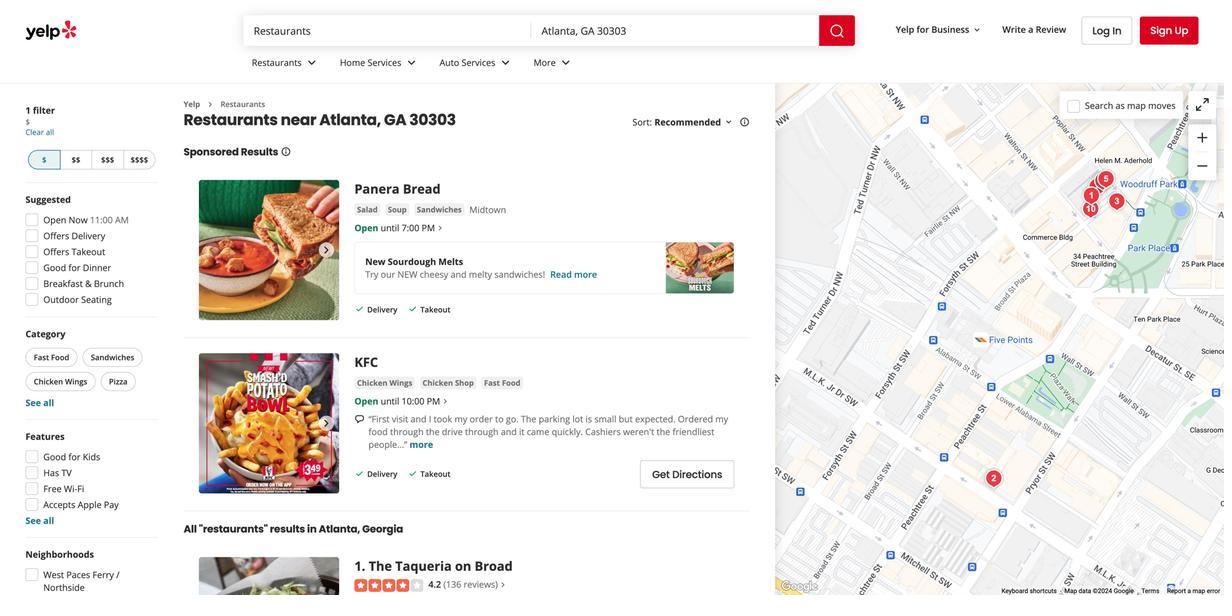 Task type: locate. For each thing, give the bounding box(es) containing it.
open for kfc
[[354, 395, 378, 407]]

2 slideshow element from the top
[[199, 353, 339, 494]]

1 left "filter"
[[26, 104, 31, 116]]

see all button for features
[[26, 515, 54, 527]]

1 through from the left
[[390, 426, 424, 438]]

see all up features
[[26, 397, 54, 409]]

home
[[340, 56, 365, 69]]

1 vertical spatial sandwiches button
[[83, 348, 143, 367]]

1 vertical spatial see all
[[26, 515, 54, 527]]

see all for category
[[26, 397, 54, 409]]

sandwiches up pizza
[[91, 352, 134, 363]]

fi
[[77, 483, 84, 495]]

sandwiches inside category group
[[91, 352, 134, 363]]

0 horizontal spatial wings
[[65, 376, 87, 387]]

yelp for yelp for business
[[896, 23, 914, 35]]

it
[[519, 426, 525, 438]]

0 vertical spatial yelp
[[896, 23, 914, 35]]

atlanta, right in
[[319, 522, 360, 536]]

1 horizontal spatial and
[[451, 268, 467, 280]]

the down expected.
[[657, 426, 670, 438]]

good up breakfast
[[43, 262, 66, 274]]

2 good from the top
[[43, 451, 66, 463]]

report
[[1167, 588, 1186, 595]]

all up features
[[43, 397, 54, 409]]

sort:
[[633, 116, 652, 128]]

1 horizontal spatial through
[[465, 426, 499, 438]]

clear
[[26, 127, 44, 137]]

read
[[550, 268, 572, 280]]

1 vertical spatial for
[[68, 262, 80, 274]]

good inside suggested group
[[43, 262, 66, 274]]

reuben's deli image
[[1104, 189, 1130, 215]]

sandwiches!
[[494, 268, 545, 280]]

next image left 16 speech v2 "image"
[[319, 416, 334, 431]]

16 chevron right v2 image
[[435, 223, 445, 233], [440, 396, 450, 407]]

see all button inside the features group
[[26, 515, 54, 527]]

for inside the features group
[[68, 451, 80, 463]]

16 chevron right v2 image down sandwiches "link" at top
[[435, 223, 445, 233]]

1 vertical spatial next image
[[319, 416, 334, 431]]

open down "suggested"
[[43, 214, 66, 226]]

delivery down open now 11:00 am
[[72, 230, 105, 242]]

0 vertical spatial more
[[574, 268, 597, 280]]

16 chevron right v2 image for panera bread
[[435, 223, 445, 233]]

takeout inside suggested group
[[72, 246, 105, 258]]

restaurants
[[252, 56, 302, 69], [221, 99, 265, 109], [184, 109, 278, 131]]

0 vertical spatial see all
[[26, 397, 54, 409]]

a for write
[[1028, 23, 1033, 35]]

None field
[[244, 15, 531, 46], [531, 15, 819, 46]]

16 chevron down v2 image inside yelp for business button
[[972, 25, 982, 35]]

0 vertical spatial sandwiches button
[[414, 203, 464, 216]]

1 24 chevron down v2 image from the left
[[498, 55, 513, 70]]

1 vertical spatial until
[[381, 395, 399, 407]]

0 vertical spatial a
[[1028, 23, 1033, 35]]

24 chevron down v2 image for home services
[[404, 55, 419, 70]]

food down category
[[51, 352, 69, 363]]

0 horizontal spatial a
[[1028, 23, 1033, 35]]

get directions link
[[640, 461, 735, 489]]

takeout down more link
[[420, 469, 450, 480]]

address, neighborhood, city, state or zip text field
[[531, 15, 819, 46]]

0 vertical spatial atlanta,
[[319, 109, 381, 131]]

1 slideshow element from the top
[[199, 180, 339, 320]]

&
[[85, 278, 92, 290]]

0 vertical spatial 1
[[26, 104, 31, 116]]

pm up i in the left of the page
[[427, 395, 440, 407]]

map right the 'as'
[[1127, 99, 1146, 111]]

melts
[[438, 256, 463, 268]]

sandwiches button up pizza
[[83, 348, 143, 367]]

for for business
[[917, 23, 929, 35]]

1 horizontal spatial fast food button
[[482, 377, 523, 390]]

map region
[[657, 0, 1224, 596]]

fast food down category
[[34, 352, 69, 363]]

1 inside the 1 filter $ clear all
[[26, 104, 31, 116]]

0 vertical spatial until
[[381, 222, 399, 234]]

a right write in the right top of the page
[[1028, 23, 1033, 35]]

see inside category group
[[26, 397, 41, 409]]

1 vertical spatial food
[[502, 378, 521, 388]]

1 horizontal spatial a
[[1188, 588, 1191, 595]]

0 vertical spatial all
[[46, 127, 54, 137]]

shop
[[455, 378, 474, 388]]

yelp left business
[[896, 23, 914, 35]]

services for home services
[[368, 56, 401, 69]]

breakfast & brunch
[[43, 278, 124, 290]]

has
[[43, 467, 59, 479]]

16 chevron down v2 image
[[972, 25, 982, 35], [724, 117, 734, 127]]

0 horizontal spatial 16 chevron right v2 image
[[205, 99, 215, 110]]

pm for panera bread
[[422, 222, 435, 234]]

1 vertical spatial all
[[43, 397, 54, 409]]

chicken wings button down category
[[26, 372, 96, 391]]

1 good from the top
[[43, 262, 66, 274]]

see up features
[[26, 397, 41, 409]]

chicken wings
[[34, 376, 87, 387], [357, 378, 412, 388]]

see all button up features
[[26, 397, 54, 409]]

expand map image
[[1195, 97, 1210, 112]]

1 see all button from the top
[[26, 397, 54, 409]]

a
[[1028, 23, 1033, 35], [1188, 588, 1191, 595]]

fast food up to
[[484, 378, 521, 388]]

10:00
[[402, 395, 424, 407]]

all inside the features group
[[43, 515, 54, 527]]

delivery down people…"
[[367, 469, 397, 480]]

1 horizontal spatial chicken
[[357, 378, 388, 388]]

more inside new sourdough melts try our new cheesy and melty sandwiches! read more
[[574, 268, 597, 280]]

16 chevron right v2 image
[[205, 99, 215, 110], [498, 580, 508, 590]]

0 vertical spatial map
[[1127, 99, 1146, 111]]

recommended
[[655, 116, 721, 128]]

2 next image from the top
[[319, 416, 334, 431]]

see all inside the features group
[[26, 515, 54, 527]]

new
[[365, 256, 386, 268]]

new
[[398, 268, 418, 280]]

24 chevron down v2 image inside home services link
[[404, 55, 419, 70]]

1 horizontal spatial 16 chevron down v2 image
[[972, 25, 982, 35]]

1 vertical spatial fast food
[[484, 378, 521, 388]]

kids
[[83, 451, 100, 463]]

0 vertical spatial takeout
[[72, 246, 105, 258]]

parking
[[539, 413, 570, 425]]

24 chevron down v2 image inside restaurants link
[[304, 55, 320, 70]]

group
[[1188, 124, 1217, 180]]

2 services from the left
[[462, 56, 495, 69]]

16 chevron right v2 image down broad
[[498, 580, 508, 590]]

24 chevron down v2 image left home
[[304, 55, 320, 70]]

fast inside category group
[[34, 352, 49, 363]]

0 vertical spatial $
[[26, 117, 30, 127]]

16 checkmark v2 image down 'new'
[[408, 304, 418, 314]]

0 horizontal spatial the
[[426, 426, 440, 438]]

16 checkmark v2 image
[[408, 304, 418, 314], [354, 469, 365, 479], [408, 469, 418, 479]]

16 checkmark v2 image down 16 speech v2 "image"
[[354, 469, 365, 479]]

16 chevron right v2 image for kfc
[[440, 396, 450, 407]]

delivery
[[72, 230, 105, 242], [367, 304, 397, 315], [367, 469, 397, 480]]

log
[[1093, 24, 1110, 38]]

fast food button
[[26, 348, 77, 367], [482, 377, 523, 390]]

0 vertical spatial fast food
[[34, 352, 69, 363]]

1 vertical spatial 1
[[354, 558, 362, 575]]

chicken for rightmost chicken wings button
[[357, 378, 388, 388]]

2 vertical spatial delivery
[[367, 469, 397, 480]]

1 horizontal spatial yelp
[[896, 23, 914, 35]]

24 chevron down v2 image right more
[[558, 55, 574, 70]]

see all button inside category group
[[26, 397, 54, 409]]

1 horizontal spatial the
[[521, 413, 536, 425]]

wings inside category group
[[65, 376, 87, 387]]

0 vertical spatial and
[[451, 268, 467, 280]]

google
[[1114, 588, 1134, 595]]

sourdough
[[388, 256, 436, 268]]

yelp for business
[[896, 23, 969, 35]]

salad
[[357, 204, 378, 215]]

through down visit
[[390, 426, 424, 438]]

0 vertical spatial see all button
[[26, 397, 54, 409]]

offers down offers delivery
[[43, 246, 69, 258]]

more down i in the left of the page
[[410, 439, 433, 451]]

all
[[184, 522, 197, 536]]

0 vertical spatial sandwiches
[[417, 204, 462, 215]]

1 vertical spatial yelp
[[184, 99, 200, 109]]

0 horizontal spatial 16 chevron down v2 image
[[724, 117, 734, 127]]

next image left new
[[319, 243, 334, 258]]

for down offers takeout
[[68, 262, 80, 274]]

category
[[26, 328, 65, 340]]

24 chevron down v2 image for auto services
[[498, 55, 513, 70]]

sandwiches for left sandwiches button
[[91, 352, 134, 363]]

0 horizontal spatial map
[[1127, 99, 1146, 111]]

until
[[381, 222, 399, 234], [381, 395, 399, 407]]

0 vertical spatial offers
[[43, 230, 69, 242]]

map left error
[[1193, 588, 1205, 595]]

1 vertical spatial map
[[1193, 588, 1205, 595]]

all for features
[[43, 515, 54, 527]]

keyboard shortcuts button
[[1002, 587, 1057, 596]]

yelp up sponsored
[[184, 99, 200, 109]]

brickstone cafe image
[[1093, 167, 1119, 192]]

chicken down category
[[34, 376, 63, 387]]

good inside the features group
[[43, 451, 66, 463]]

0 horizontal spatial more
[[410, 439, 433, 451]]

2 none field from the left
[[531, 15, 819, 46]]

0 horizontal spatial fast food button
[[26, 348, 77, 367]]

sandwiches for the right sandwiches button
[[417, 204, 462, 215]]

outdoor seating
[[43, 294, 112, 306]]

wings for chicken wings button to the left
[[65, 376, 87, 387]]

1 see from the top
[[26, 397, 41, 409]]

1 horizontal spatial my
[[715, 413, 728, 425]]

chicken wings button up open until 10:00 pm
[[354, 377, 415, 390]]

atlanta, left 'ga'
[[319, 109, 381, 131]]

2 see all button from the top
[[26, 515, 54, 527]]

sandwiches button down bread
[[414, 203, 464, 216]]

16 speech v2 image
[[354, 415, 365, 425]]

1 vertical spatial pm
[[427, 395, 440, 407]]

all inside the 1 filter $ clear all
[[46, 127, 54, 137]]

fast food button down category
[[26, 348, 77, 367]]

1 vertical spatial sandwiches
[[91, 352, 134, 363]]

and left it
[[501, 426, 517, 438]]

0 vertical spatial see
[[26, 397, 41, 409]]

0 horizontal spatial 1
[[26, 104, 31, 116]]

1 vertical spatial 16 chevron right v2 image
[[498, 580, 508, 590]]

$ up $ button
[[26, 117, 30, 127]]

delivery inside suggested group
[[72, 230, 105, 242]]

0 vertical spatial food
[[51, 352, 69, 363]]

1 services from the left
[[368, 56, 401, 69]]

my right 'ordered'
[[715, 413, 728, 425]]

1 24 chevron down v2 image from the left
[[304, 55, 320, 70]]

1 vertical spatial atlanta,
[[319, 522, 360, 536]]

0 vertical spatial 16 chevron right v2 image
[[435, 223, 445, 233]]

keyboard
[[1002, 588, 1028, 595]]

1 vertical spatial 16 chevron down v2 image
[[724, 117, 734, 127]]

pm
[[422, 222, 435, 234], [427, 395, 440, 407]]

more right read
[[574, 268, 597, 280]]

1 offers from the top
[[43, 230, 69, 242]]

16 checkmark v2 image down more link
[[408, 469, 418, 479]]

now
[[69, 214, 88, 226]]

16 chevron right v2 image right yelp link
[[205, 99, 215, 110]]

open for panera bread
[[354, 222, 378, 234]]

1 horizontal spatial 16 chevron right v2 image
[[498, 580, 508, 590]]

my up drive
[[455, 413, 467, 425]]

until down soup link
[[381, 222, 399, 234]]

16 chevron down v2 image for yelp for business
[[972, 25, 982, 35]]

1 horizontal spatial 24 chevron down v2 image
[[558, 55, 574, 70]]

fast down category
[[34, 352, 49, 363]]

northside
[[43, 582, 85, 594]]

2 vertical spatial and
[[501, 426, 517, 438]]

2 until from the top
[[381, 395, 399, 407]]

wings
[[65, 376, 87, 387], [390, 378, 412, 388]]

0 horizontal spatial chicken wings
[[34, 376, 87, 387]]

for inside suggested group
[[68, 262, 80, 274]]

for left "kids"
[[68, 451, 80, 463]]

for for kids
[[68, 451, 80, 463]]

24 chevron down v2 image for restaurants
[[304, 55, 320, 70]]

and down melts
[[451, 268, 467, 280]]

the right the .
[[369, 558, 392, 575]]

chicken wings up open until 10:00 pm
[[357, 378, 412, 388]]

and left i in the left of the page
[[411, 413, 427, 425]]

1 horizontal spatial services
[[462, 56, 495, 69]]

sandwiches down bread
[[417, 204, 462, 215]]

map data ©2024 google
[[1065, 588, 1134, 595]]

0 horizontal spatial through
[[390, 426, 424, 438]]

next image
[[319, 243, 334, 258], [319, 416, 334, 431]]

1 until from the top
[[381, 222, 399, 234]]

yelp link
[[184, 99, 200, 109]]

see all button
[[26, 397, 54, 409], [26, 515, 54, 527]]

1 horizontal spatial food
[[502, 378, 521, 388]]

weren't
[[623, 426, 654, 438]]

0 horizontal spatial sandwiches button
[[83, 348, 143, 367]]

accepts apple pay
[[43, 499, 119, 511]]

1 vertical spatial the
[[369, 558, 392, 575]]

1 vertical spatial a
[[1188, 588, 1191, 595]]

sandwiches link
[[414, 203, 464, 216]]

0 horizontal spatial sandwiches
[[91, 352, 134, 363]]

0 horizontal spatial my
[[455, 413, 467, 425]]

0 horizontal spatial chicken
[[34, 376, 63, 387]]

offers up offers takeout
[[43, 230, 69, 242]]

1 horizontal spatial 1
[[354, 558, 362, 575]]

0 horizontal spatial and
[[411, 413, 427, 425]]

0 vertical spatial pm
[[422, 222, 435, 234]]

soup
[[388, 204, 407, 215]]

until down chicken wings "link"
[[381, 395, 399, 407]]

slideshow element for kfc
[[199, 353, 339, 494]]

map
[[1127, 99, 1146, 111], [1193, 588, 1205, 595]]

open until 10:00 pm
[[354, 395, 440, 407]]

16 chevron down v2 image left 16 info v2 icon
[[724, 117, 734, 127]]

2 horizontal spatial chicken
[[423, 378, 453, 388]]

chicken wings down category
[[34, 376, 87, 387]]

yelp for yelp link
[[184, 99, 200, 109]]

1 see all from the top
[[26, 397, 54, 409]]

clear all link
[[26, 127, 54, 137]]

delivery right 16 checkmark v2 icon on the bottom
[[367, 304, 397, 315]]

the down i in the left of the page
[[426, 426, 440, 438]]

chicken inside category group
[[34, 376, 63, 387]]

1 the from the left
[[426, 426, 440, 438]]

food up go.
[[502, 378, 521, 388]]

all right 'clear'
[[46, 127, 54, 137]]

1 vertical spatial good
[[43, 451, 66, 463]]

sandwiches inside "link"
[[417, 204, 462, 215]]

auto
[[440, 56, 459, 69]]

wings inside "link"
[[390, 378, 412, 388]]

see all inside category group
[[26, 397, 54, 409]]

24 chevron down v2 image
[[498, 55, 513, 70], [558, 55, 574, 70]]

2 offers from the top
[[43, 246, 69, 258]]

24 chevron down v2 image right auto services
[[498, 55, 513, 70]]

1 horizontal spatial wings
[[390, 378, 412, 388]]

services right home
[[368, 56, 401, 69]]

16 chevron right v2 image up took
[[440, 396, 450, 407]]

the inside ""first visit and i took my order to go. the parking lot is small but expected. ordered my food through the drive through and it came quickly. cashiers weren't the friendliest people…""
[[521, 413, 536, 425]]

ali baba cafe image
[[1085, 174, 1110, 200]]

24 chevron down v2 image
[[304, 55, 320, 70], [404, 55, 419, 70]]

wings left pizza
[[65, 376, 87, 387]]

0 vertical spatial for
[[917, 23, 929, 35]]

0 horizontal spatial $
[[26, 117, 30, 127]]

business
[[932, 23, 969, 35]]

open down salad link
[[354, 222, 378, 234]]

cashiers
[[585, 426, 621, 438]]

good for good for dinner
[[43, 262, 66, 274]]

16 info v2 image
[[740, 117, 750, 127]]

log in link
[[1082, 17, 1133, 45]]

chicken shop
[[423, 378, 474, 388]]

next image for kfc
[[319, 416, 334, 431]]

see inside the features group
[[26, 515, 41, 527]]

1 for 1 filter $ clear all
[[26, 104, 31, 116]]

takeout down cheesy
[[420, 304, 450, 315]]

24 chevron down v2 image inside auto services link
[[498, 55, 513, 70]]

suggested
[[26, 194, 71, 206]]

pm right 7:00
[[422, 222, 435, 234]]

good for dinner
[[43, 262, 111, 274]]

1 vertical spatial 16 chevron right v2 image
[[440, 396, 450, 407]]

takeout up dinner
[[72, 246, 105, 258]]

4.2 star rating image
[[354, 579, 423, 592]]

rosa's pizza image
[[1088, 171, 1113, 197]]

chicken inside "link"
[[357, 378, 388, 388]]

all down accepts
[[43, 515, 54, 527]]

1 none field from the left
[[244, 15, 531, 46]]

see all down accepts
[[26, 515, 54, 527]]

atlanta,
[[319, 109, 381, 131], [319, 522, 360, 536]]

a right report
[[1188, 588, 1191, 595]]

16 checkmark v2 image
[[354, 304, 365, 314]]

free wi-fi
[[43, 483, 84, 495]]

more link
[[523, 46, 584, 83]]

2 see from the top
[[26, 515, 41, 527]]

for left business
[[917, 23, 929, 35]]

fast right shop
[[484, 378, 500, 388]]

brunch
[[94, 278, 124, 290]]

1 horizontal spatial chicken wings
[[357, 378, 412, 388]]

0 horizontal spatial 24 chevron down v2 image
[[498, 55, 513, 70]]

1 horizontal spatial $
[[42, 155, 46, 165]]

$ down clear all link
[[42, 155, 46, 165]]

chicken shop button
[[420, 377, 476, 390]]

0 horizontal spatial services
[[368, 56, 401, 69]]

more
[[574, 268, 597, 280], [410, 439, 433, 451]]

24 chevron down v2 image inside more link
[[558, 55, 574, 70]]

None search field
[[244, 15, 855, 46]]

1 vertical spatial $
[[42, 155, 46, 165]]

$ inside button
[[42, 155, 46, 165]]

fast food for bottom fast food button
[[484, 378, 521, 388]]

sandwiches
[[417, 204, 462, 215], [91, 352, 134, 363]]

zoom out image
[[1195, 158, 1210, 174]]

the up it
[[521, 413, 536, 425]]

2 24 chevron down v2 image from the left
[[404, 55, 419, 70]]

all inside category group
[[43, 397, 54, 409]]

1 horizontal spatial map
[[1193, 588, 1205, 595]]

0 vertical spatial 16 chevron right v2 image
[[205, 99, 215, 110]]

through down order
[[465, 426, 499, 438]]

2 vertical spatial for
[[68, 451, 80, 463]]

16 chevron down v2 image inside recommended dropdown button
[[724, 117, 734, 127]]

1 horizontal spatial more
[[574, 268, 597, 280]]

terms
[[1142, 588, 1160, 595]]

melty
[[469, 268, 492, 280]]

for inside button
[[917, 23, 929, 35]]

report a map error
[[1167, 588, 1220, 595]]

food
[[51, 352, 69, 363], [502, 378, 521, 388]]

pm for kfc
[[427, 395, 440, 407]]

2 through from the left
[[465, 426, 499, 438]]

see all
[[26, 397, 54, 409], [26, 515, 54, 527]]

2 vertical spatial all
[[43, 515, 54, 527]]

food
[[369, 426, 388, 438]]

see all button down accepts
[[26, 515, 54, 527]]

on
[[455, 558, 471, 575]]

1 vertical spatial slideshow element
[[199, 353, 339, 494]]

slideshow element
[[199, 180, 339, 320], [199, 353, 339, 494]]

chicken left shop
[[423, 378, 453, 388]]

search image
[[830, 24, 845, 39]]

16 chevron down v2 image right business
[[972, 25, 982, 35]]

sponsored results
[[184, 145, 278, 159]]

good up has tv
[[43, 451, 66, 463]]

chicken down kfc on the left of page
[[357, 378, 388, 388]]

1 vertical spatial offers
[[43, 246, 69, 258]]

open up 16 speech v2 "image"
[[354, 395, 378, 407]]

fast food inside category group
[[34, 352, 69, 363]]

$$ button
[[60, 150, 91, 170]]

wings up open until 10:00 pm
[[390, 378, 412, 388]]

category group
[[23, 328, 158, 409]]

(136 reviews) link
[[443, 577, 508, 591]]

0 horizontal spatial chicken wings button
[[26, 372, 96, 391]]

1 up 4.2 star rating 'image'
[[354, 558, 362, 575]]

2 24 chevron down v2 image from the left
[[558, 55, 574, 70]]

1 horizontal spatial fast food
[[484, 378, 521, 388]]

2 the from the left
[[657, 426, 670, 438]]

0 vertical spatial delivery
[[72, 230, 105, 242]]

fast food button up to
[[482, 377, 523, 390]]

2 my from the left
[[715, 413, 728, 425]]

until for panera bread
[[381, 222, 399, 234]]

2 see all from the top
[[26, 515, 54, 527]]

came
[[527, 426, 549, 438]]

yelp inside button
[[896, 23, 914, 35]]

1 next image from the top
[[319, 243, 334, 258]]

services right auto at the left top
[[462, 56, 495, 69]]

see up "neighborhoods"
[[26, 515, 41, 527]]

24 chevron down v2 image left auto at the left top
[[404, 55, 419, 70]]



Task type: vqa. For each thing, say whether or not it's contained in the screenshot.
16 Chevron Down V2 image within the Recommended dropdown button
yes



Task type: describe. For each thing, give the bounding box(es) containing it.
results
[[270, 522, 305, 536]]

open inside suggested group
[[43, 214, 66, 226]]

new sourdough melts try our new cheesy and melty sandwiches! read more
[[365, 256, 597, 280]]

good for kids
[[43, 451, 100, 463]]

go.
[[506, 413, 519, 425]]

none field things to do, nail salons, plumbers
[[244, 15, 531, 46]]

24 chevron down v2 image for more
[[558, 55, 574, 70]]

data
[[1079, 588, 1091, 595]]

offers for offers delivery
[[43, 230, 69, 242]]

restaurants inside business categories element
[[252, 56, 302, 69]]

has tv
[[43, 467, 72, 479]]

chicken wings inside category group
[[34, 376, 87, 387]]

auto services
[[440, 56, 495, 69]]

visit
[[392, 413, 408, 425]]

ga
[[384, 109, 406, 131]]

up
[[1175, 23, 1188, 38]]

1 vertical spatial takeout
[[420, 304, 450, 315]]

1 horizontal spatial chicken wings button
[[354, 377, 415, 390]]

accepts
[[43, 499, 75, 511]]

16 chevron right v2 image inside (136 reviews) link
[[498, 580, 508, 590]]

broad
[[475, 558, 513, 575]]

offers takeout
[[43, 246, 105, 258]]

order
[[470, 413, 493, 425]]

best cajun asian image
[[1078, 197, 1104, 222]]

1 vertical spatial delivery
[[367, 304, 397, 315]]

see all for features
[[26, 515, 54, 527]]

naanstop image
[[1090, 169, 1116, 194]]

dinner
[[83, 262, 111, 274]]

until for kfc
[[381, 395, 399, 407]]

midtown
[[469, 204, 506, 216]]

1 for 1 . the taqueria on broad
[[354, 558, 362, 575]]

the taqueria on broad link
[[369, 558, 513, 575]]

things to do, nail salons, plumbers text field
[[244, 15, 531, 46]]

see for category
[[26, 397, 41, 409]]

$$$ button
[[91, 150, 123, 170]]

a for report
[[1188, 588, 1191, 595]]

©2024
[[1093, 588, 1112, 595]]

$$$$
[[131, 155, 148, 165]]

kfc
[[354, 353, 378, 371]]

16 chevron down v2 image for recommended
[[724, 117, 734, 127]]

features group
[[22, 430, 158, 527]]

yelp for business button
[[891, 18, 987, 41]]

0 vertical spatial fast food button
[[26, 348, 77, 367]]

/
[[116, 569, 120, 581]]

.
[[362, 558, 365, 575]]

report a map error link
[[1167, 588, 1220, 595]]

our
[[381, 268, 395, 280]]

restaurants near atlanta, ga 30303
[[184, 109, 456, 131]]

more
[[534, 56, 556, 69]]

(136
[[443, 579, 461, 591]]

reviews)
[[464, 579, 498, 591]]

1 horizontal spatial sandwiches button
[[414, 203, 464, 216]]

keyboard shortcuts
[[1002, 588, 1057, 595]]

1 my from the left
[[455, 413, 467, 425]]

business categories element
[[242, 46, 1199, 83]]

terms link
[[1142, 588, 1160, 595]]

small
[[594, 413, 616, 425]]

4.2
[[428, 579, 443, 591]]

1 vertical spatial and
[[411, 413, 427, 425]]

offers for offers takeout
[[43, 246, 69, 258]]

apple
[[78, 499, 102, 511]]

features
[[26, 431, 65, 443]]

quickly.
[[552, 426, 583, 438]]

none field address, neighborhood, city, state or zip
[[531, 15, 819, 46]]

previous image
[[204, 243, 219, 258]]

see all button for category
[[26, 397, 54, 409]]

$$
[[72, 155, 80, 165]]

$$$$ button
[[123, 150, 156, 170]]

sponsored
[[184, 145, 239, 159]]

"first visit and i took my order to go. the parking lot is small but expected. ordered my food through the drive through and it came quickly. cashiers weren't the friendliest people…"
[[369, 413, 728, 451]]

$$$
[[101, 155, 114, 165]]

sign
[[1150, 23, 1172, 38]]

2 vertical spatial takeout
[[420, 469, 450, 480]]

near
[[281, 109, 316, 131]]

breakfast
[[43, 278, 83, 290]]

food inside category group
[[51, 352, 69, 363]]

google image
[[778, 579, 821, 596]]

outdoor
[[43, 294, 79, 306]]

more link
[[410, 439, 433, 451]]

the taqueria on broad image
[[1079, 183, 1104, 209]]

7:00
[[402, 222, 419, 234]]

map for error
[[1193, 588, 1205, 595]]

chicken for chicken shop button on the bottom left
[[423, 378, 453, 388]]

lot
[[572, 413, 583, 425]]

open until 7:00 pm
[[354, 222, 435, 234]]

pizza
[[109, 376, 128, 387]]

write a review link
[[997, 18, 1071, 41]]

open now 11:00 am
[[43, 214, 129, 226]]

next image for panera bread
[[319, 243, 334, 258]]

expected.
[[635, 413, 676, 425]]

salad button
[[354, 203, 380, 216]]

map for moves
[[1127, 99, 1146, 111]]

shortcuts
[[1030, 588, 1057, 595]]

get
[[652, 468, 670, 482]]

fast food for top fast food button
[[34, 352, 69, 363]]

seating
[[81, 294, 112, 306]]

chicken for chicken wings button to the left
[[34, 376, 63, 387]]

all for category
[[43, 397, 54, 409]]

home services
[[340, 56, 401, 69]]

2 horizontal spatial and
[[501, 426, 517, 438]]

write a review
[[1003, 23, 1066, 35]]

"restaurants"
[[199, 522, 268, 536]]

wings for rightmost chicken wings button
[[390, 378, 412, 388]]

1 filter $ clear all
[[26, 104, 55, 137]]

1 vertical spatial fast food button
[[482, 377, 523, 390]]

sign up link
[[1140, 17, 1199, 45]]

1 horizontal spatial fast
[[484, 378, 500, 388]]

and inside new sourdough melts try our new cheesy and melty sandwiches! read more
[[451, 268, 467, 280]]

1 vertical spatial more
[[410, 439, 433, 451]]

sign up
[[1150, 23, 1188, 38]]

zoom in image
[[1195, 130, 1210, 145]]

pizza button
[[101, 372, 136, 391]]

1 . the taqueria on broad
[[354, 558, 513, 575]]

chicken shop link
[[420, 377, 476, 390]]

georgia
[[362, 522, 403, 536]]

write
[[1003, 23, 1026, 35]]

ferry
[[93, 569, 114, 581]]

for for dinner
[[68, 262, 80, 274]]

error
[[1207, 588, 1220, 595]]

previous image
[[204, 416, 219, 431]]

bread
[[403, 180, 441, 198]]

chicken wings inside "link"
[[357, 378, 412, 388]]

neighborhoods group
[[22, 548, 158, 596]]

see for features
[[26, 515, 41, 527]]

(136 reviews)
[[443, 579, 498, 591]]

suggested group
[[22, 193, 158, 310]]

$ inside the 1 filter $ clear all
[[26, 117, 30, 127]]

good for good for kids
[[43, 451, 66, 463]]

slideshow element for panera bread
[[199, 180, 339, 320]]

directions
[[672, 468, 722, 482]]

16 info v2 image
[[281, 147, 291, 157]]

pay
[[104, 499, 119, 511]]

jamrock restaurant image
[[981, 466, 1007, 492]]

services for auto services
[[462, 56, 495, 69]]

try
[[365, 268, 378, 280]]



